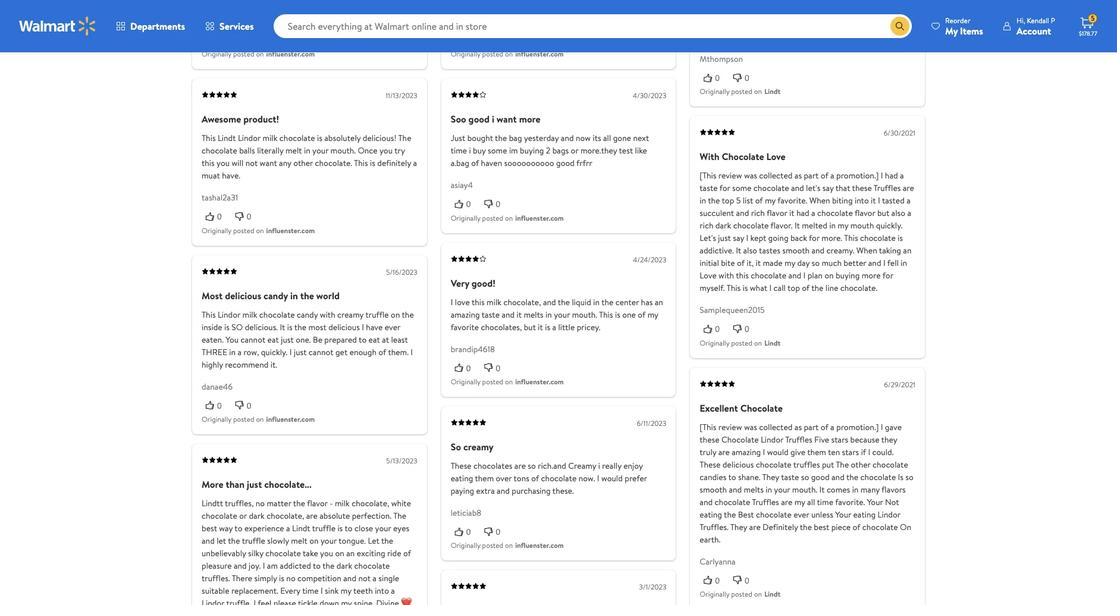Task type: vqa. For each thing, say whether or not it's contained in the screenshot.
taste within "[This review was collected as part of a promotion.] I had a taste for some chocolate and let's say that these Truffles are in the top 5 list of my favorite. When biting into it I tasted a succulent and rich flavor it had a chocolate flavor but also a rich dark chocolate flavor. It melted in my mouth quickly. Let's just say I kept going back for more. This chocolate is addictive. It also tastes smooth and creamy. When taking an initial bite of it, it made my day so much better and I fell in Love with this chocolate and I plan on buying more for myself. This is what I call top of the line chocolate."
yes



Task type: locate. For each thing, give the bounding box(es) containing it.
my inside "[this review was collected as part of a promotion.] i gave these chocolate lindor truffles   five stars because they truly are amazing  i would give them ten stars if i could. these delicious chocolate truffles put  the other chocolate candies to shane.  they taste so good and the chocolate   is so smooth and melts in your mouth.  it comes in many flavors and chocolate   truffles are my all time favorite. your  not eating the best chocolate ever unless  your eating lindor truffles. they are  definitely the best piece of chocolate   on earth."
[[795, 496, 805, 508]]

these
[[852, 182, 872, 194], [700, 433, 720, 445]]

review down excellent chocolate
[[719, 421, 742, 433]]

also up it,
[[743, 245, 757, 257]]

lindtt truffles, no matter the flavor - milk chocolate, white chocolate or dark chocolate, are absolute perfection.  the best way to experience a lindt truffle is to close your eyes and let the truffle slowly melt on your tongue.  let the unbelievably silky chocolate take you on an exciting ride of pleasure and joy.   i am addicted to the dark chocolate truffles.  there simply is no competition and not a single suitable replacement.  every time i sink my teeth into a lindor truffle, i feel please tickle down my spine.  divine ❤️
[[202, 497, 412, 605]]

this up inside
[[202, 309, 216, 320]]

a inside "i love this milk chocolate, and the liquid in the center has an amazing taste and it melts in your mouth. this is one of my favorite chocolates, but it is a little pricey."
[[552, 321, 556, 333]]

chocolate inside "[this review was collected as part of a promotion.] i gave these chocolate lindor truffles   five stars because they truly are amazing  i would give them ten stars if i could. these delicious chocolate truffles put  the other chocolate candies to shane.  they taste so good and the chocolate   is so smooth and melts in your mouth.  it comes in many flavors and chocolate   truffles are my all time favorite. your  not eating the best chocolate ever unless  your eating lindor truffles. they are  definitely the best piece of chocolate   on earth."
[[722, 433, 759, 445]]

good down put
[[811, 471, 830, 483]]

1 horizontal spatial an
[[655, 296, 663, 308]]

0 horizontal spatial say
[[733, 232, 744, 244]]

you left try
[[380, 145, 393, 157]]

[this inside '[this review was collected as part of a promotion.] i had a taste for some chocolate and let's say that these truffles are in the top 5 list of my favorite. when biting into it i tasted a succulent and rich flavor it had a chocolate flavor but also a rich dark chocolate flavor. it melted in my mouth quickly. let's just say i kept going back for more. this chocolate is addictive. it also tastes smooth and creamy. when taking an initial bite of it, it made my day so much better and i fell in love with this chocolate and i plan on buying more for myself. this is what i call top of the line chocolate.'
[[700, 170, 717, 182]]

0 vertical spatial more
[[519, 113, 541, 126]]

you right take
[[320, 547, 333, 559]]

11/13/2023
[[386, 91, 417, 101]]

1 horizontal spatial this
[[472, 296, 485, 308]]

lindor inside lindtt truffles, no matter the flavor - milk chocolate, white chocolate or dark chocolate, are absolute perfection.  the best way to experience a lindt truffle is to close your eyes and let the truffle slowly melt on your tongue.  let the unbelievably silky chocolate take you on an exciting ride of pleasure and joy.   i am addicted to the dark chocolate truffles.  there simply is no competition and not a single suitable replacement.  every time i sink my teeth into a lindor truffle, i feel please tickle down my spine.  divine ❤️
[[202, 597, 224, 605]]

0 horizontal spatial these
[[700, 433, 720, 445]]

part inside "[this review was collected as part of a promotion.] i gave these chocolate lindor truffles   five stars because they truly are amazing  i would give them ten stars if i could. these delicious chocolate truffles put  the other chocolate candies to shane.  they taste so good and the chocolate   is so smooth and melts in your mouth.  it comes in many flavors and chocolate   truffles are my all time favorite. your  not eating the best chocolate ever unless  your eating lindor truffles. they are  definitely the best piece of chocolate   on earth."
[[804, 421, 819, 433]]

was inside '[this review was collected as part of a promotion.] i had a taste for some chocolate and let's say that these truffles are in the top 5 list of my favorite. when biting into it i tasted a succulent and rich flavor it had a chocolate flavor but also a rich dark chocolate flavor. it melted in my mouth quickly. let's just say i kept going back for more. this chocolate is addictive. it also tastes smooth and creamy. when taking an initial bite of it, it made my day so much better and i fell in love with this chocolate and i plan on buying more for myself. this is what i call top of the line chocolate.'
[[744, 170, 757, 182]]

love
[[455, 296, 470, 308]]

dark down tongue.
[[337, 560, 352, 572]]

more
[[519, 113, 541, 126], [862, 270, 881, 282]]

mouth. inside "i love this milk chocolate, and the liquid in the center has an amazing taste and it melts in your mouth. this is one of my favorite chocolates, but it is a little pricey."
[[572, 309, 597, 320]]

influenster.com
[[266, 49, 315, 59], [515, 49, 564, 59], [515, 213, 564, 223], [266, 225, 315, 235], [515, 377, 564, 387], [266, 414, 315, 424], [515, 540, 564, 551]]

say
[[823, 182, 834, 194], [733, 232, 744, 244]]

0 vertical spatial melt
[[286, 145, 302, 157]]

1 vertical spatial [this
[[700, 421, 717, 433]]

[this down with
[[700, 170, 717, 182]]

0 horizontal spatial candy
[[264, 289, 288, 302]]

when down let's
[[810, 195, 830, 207]]

2 part from the top
[[804, 421, 819, 433]]

review inside '[this review was collected as part of a promotion.] i had a taste for some chocolate and let's say that these truffles are in the top 5 list of my favorite. when biting into it i tasted a succulent and rich flavor it had a chocolate flavor but also a rich dark chocolate flavor. it melted in my mouth quickly. let's just say i kept going back for more. this chocolate is addictive. it also tastes smooth and creamy. when taking an initial bite of it, it made my day so much better and i fell in love with this chocolate and i plan on buying more for myself. this is what i call top of the line chocolate.'
[[719, 170, 742, 182]]

other
[[293, 157, 313, 169], [851, 458, 871, 470]]

1 horizontal spatial when
[[857, 245, 877, 257]]

was down with chocolate love
[[744, 170, 757, 182]]

smooth inside "[this review was collected as part of a promotion.] i gave these chocolate lindor truffles   five stars because they truly are amazing  i would give them ten stars if i could. these delicious chocolate truffles put  the other chocolate candies to shane.  they taste so good and the chocolate   is so smooth and melts in your mouth.  it comes in many flavors and chocolate   truffles are my all time favorite. your  not eating the best chocolate ever unless  your eating lindor truffles. they are  definitely the best piece of chocolate   on earth."
[[700, 483, 727, 495]]

1 horizontal spatial they
[[762, 471, 779, 483]]

1 horizontal spatial not
[[358, 572, 371, 584]]

an down tongue.
[[346, 547, 355, 559]]

candies
[[700, 471, 727, 483]]

0 vertical spatial taste
[[700, 182, 718, 194]]

single
[[379, 572, 399, 584]]

hi, kendall p account
[[1017, 15, 1055, 37]]

1 vertical spatial candy
[[297, 309, 318, 320]]

1 vertical spatial chocolate.
[[840, 282, 878, 294]]

chocolate. down "absolutely"
[[315, 157, 352, 169]]

0 horizontal spatial cannot
[[241, 334, 265, 345]]

influenster.com for so creamy
[[515, 540, 564, 551]]

1 vertical spatial these
[[700, 433, 720, 445]]

0 horizontal spatial all
[[603, 132, 611, 144]]

1 horizontal spatial creamy
[[463, 440, 494, 453]]

best down unless
[[814, 521, 830, 533]]

for down the fell
[[883, 270, 893, 282]]

originally down carlyanna on the right of page
[[700, 589, 730, 599]]

of inside just bought the bag yesterday and now its all gone next time i buy some im buying 2 bags or more.they test like a.bag of haven  soooooooooo good frfrr
[[471, 157, 479, 169]]

in
[[304, 145, 310, 157], [700, 195, 706, 207], [830, 220, 836, 232], [901, 257, 907, 269], [290, 289, 298, 302], [593, 296, 600, 308], [546, 309, 552, 320], [229, 346, 236, 358], [766, 483, 772, 495], [852, 483, 859, 495]]

1 horizontal spatial for
[[809, 232, 820, 244]]

0 horizontal spatial best
[[202, 522, 217, 534]]

mouth.
[[331, 145, 356, 157], [572, 309, 597, 320], [792, 483, 818, 495]]

candy up most at the bottom left
[[297, 309, 318, 320]]

flavor inside lindtt truffles, no matter the flavor - milk chocolate, white chocolate or dark chocolate, are absolute perfection.  the best way to experience a lindt truffle is to close your eyes and let the truffle slowly melt on your tongue.  let the unbelievably silky chocolate take you on an exciting ride of pleasure and joy.   i am addicted to the dark chocolate truffles.  there simply is no competition and not a single suitable replacement.  every time i sink my teeth into a lindor truffle, i feel please tickle down my spine.  divine ❤️
[[307, 497, 328, 509]]

originally down brandip4618
[[451, 377, 481, 387]]

chocolate
[[280, 132, 315, 144], [202, 145, 237, 157], [754, 182, 789, 194], [817, 207, 853, 219], [733, 220, 769, 232], [860, 232, 896, 244], [751, 270, 787, 282], [259, 309, 295, 320], [756, 458, 792, 470], [873, 458, 908, 470], [861, 471, 896, 483], [541, 472, 577, 484], [715, 496, 750, 508], [756, 508, 792, 520], [202, 510, 237, 522], [863, 521, 898, 533], [265, 547, 301, 559], [354, 560, 390, 572]]

of
[[471, 157, 479, 169], [821, 170, 829, 182], [755, 195, 763, 207], [737, 257, 745, 269], [802, 282, 810, 294], [638, 309, 646, 320], [379, 346, 386, 358], [821, 421, 829, 433], [531, 472, 539, 484], [853, 521, 861, 533], [403, 547, 411, 559]]

truffle
[[366, 309, 389, 320], [312, 522, 336, 534], [242, 535, 265, 547]]

originally posted on lindt
[[700, 86, 781, 96], [700, 338, 781, 348], [700, 589, 781, 599]]

and left liquid
[[543, 296, 556, 308]]

5/13/2023
[[386, 456, 417, 466]]

2
[[546, 145, 551, 157]]

1 horizontal spatial melts
[[744, 483, 764, 495]]

an right taking
[[903, 245, 912, 257]]

0 vertical spatial rich
[[751, 207, 765, 219]]

lindor inside this lindor milk chocolate candy with creamy truffle on the inside is so delicious. it is the most delicious i have ever eaten. you cannot eat just one. be prepared to eat at least three in a row, quickly. i just cannot get enough of them. i highly recommend it.
[[218, 309, 240, 320]]

2 horizontal spatial an
[[903, 245, 912, 257]]

truffles up give
[[785, 433, 813, 445]]

promotion.] for excellent chocolate
[[837, 421, 879, 433]]

is
[[317, 132, 322, 144], [370, 157, 375, 169], [898, 232, 903, 244], [743, 282, 748, 294], [615, 309, 620, 320], [224, 321, 230, 333], [287, 321, 293, 333], [545, 321, 550, 333], [338, 522, 343, 534], [279, 572, 284, 584]]

these up truly
[[700, 433, 720, 445]]

replacement.
[[231, 585, 278, 597]]

i left really
[[598, 460, 600, 472]]

originally posted on influenster.com down brandip4618
[[451, 377, 564, 387]]

back
[[791, 232, 807, 244]]

it right addictive.
[[736, 245, 741, 257]]

with inside '[this review was collected as part of a promotion.] i had a taste for some chocolate and let's say that these truffles are in the top 5 list of my favorite. when biting into it i tasted a succulent and rich flavor it had a chocolate flavor but also a rich dark chocolate flavor. it melted in my mouth quickly. let's just say i kept going back for more. this chocolate is addictive. it also tastes smooth and creamy. when taking an initial bite of it, it made my day so much better and i fell in love with this chocolate and i plan on buying more for myself. this is what i call top of the line chocolate.'
[[719, 270, 734, 282]]

2 originally posted on lindt from the top
[[700, 338, 781, 348]]

chocolate down exciting at bottom
[[354, 560, 390, 572]]

cannot down 'be'
[[309, 346, 334, 358]]

of down 'buy'
[[471, 157, 479, 169]]

of inside lindtt truffles, no matter the flavor - milk chocolate, white chocolate or dark chocolate, are absolute perfection.  the best way to experience a lindt truffle is to close your eyes and let the truffle slowly melt on your tongue.  let the unbelievably silky chocolate take you on an exciting ride of pleasure and joy.   i am addicted to the dark chocolate truffles.  there simply is no competition and not a single suitable replacement.  every time i sink my teeth into a lindor truffle, i feel please tickle down my spine.  divine ❤️
[[403, 547, 411, 559]]

posted down carlyanna on the right of page
[[731, 589, 753, 599]]

0 horizontal spatial 5
[[736, 195, 741, 207]]

1 horizontal spatial 5
[[1091, 13, 1095, 23]]

0 horizontal spatial this
[[202, 157, 215, 169]]

some inside '[this review was collected as part of a promotion.] i had a taste for some chocolate and let's say that these truffles are in the top 5 list of my favorite. when biting into it i tasted a succulent and rich flavor it had a chocolate flavor but also a rich dark chocolate flavor. it melted in my mouth quickly. let's just say i kept going back for more. this chocolate is addictive. it also tastes smooth and creamy. when taking an initial bite of it, it made my day so much better and i fell in love with this chocolate and i plan on buying more for myself. this is what i call top of the line chocolate.'
[[732, 182, 752, 194]]

1 vertical spatial want
[[260, 157, 277, 169]]

the inside just bought the bag yesterday and now its all gone next time i buy some im buying 2 bags or more.they test like a.bag of haven  soooooooooo good frfrr
[[495, 132, 507, 144]]

they
[[762, 471, 779, 483], [730, 521, 747, 533]]

2 horizontal spatial truffle
[[366, 309, 389, 320]]

least
[[391, 334, 408, 345]]

eat left 'at'
[[369, 334, 380, 345]]

some inside just bought the bag yesterday and now its all gone next time i buy some im buying 2 bags or more.they test like a.bag of haven  soooooooooo good frfrr
[[488, 145, 507, 157]]

originally down mthompson
[[700, 86, 730, 96]]

feel
[[258, 597, 272, 605]]

originally posted on lindt for excellent
[[700, 589, 781, 599]]

in inside this lindor milk chocolate candy with creamy truffle on the inside is so delicious. it is the most delicious i have ever eaten. you cannot eat just one. be prepared to eat at least three in a row, quickly. i just cannot get enough of them. i highly recommend it.
[[229, 346, 236, 358]]

0 vertical spatial collected
[[759, 170, 793, 182]]

smooth inside '[this review was collected as part of a promotion.] i had a taste for some chocolate and let's say that these truffles are in the top 5 list of my favorite. when biting into it i tasted a succulent and rich flavor it had a chocolate flavor but also a rich dark chocolate flavor. it melted in my mouth quickly. let's just say i kept going back for more. this chocolate is addictive. it also tastes smooth and creamy. when taking an initial bite of it, it made my day so much better and i fell in love with this chocolate and i plan on buying more for myself. this is what i call top of the line chocolate.'
[[783, 245, 810, 257]]

really
[[602, 460, 622, 472]]

down
[[320, 597, 339, 605]]

chocolate, up chocolates,
[[504, 296, 541, 308]]

chocolate up "delicious."
[[259, 309, 295, 320]]

milk right -
[[335, 497, 350, 509]]

just down one.
[[294, 346, 307, 358]]

2 horizontal spatial i
[[598, 460, 600, 472]]

a inside this lindt lindor milk chocolate is absolutely delicious! the chocolate balls literally melt in your mouth. once you try this you will not want any other chocolate. this is definitely a muat have.
[[413, 157, 417, 169]]

the right 'let'
[[228, 535, 240, 547]]

1 collected from the top
[[759, 170, 793, 182]]

shane.
[[738, 471, 761, 483]]

lindt
[[764, 86, 781, 96], [218, 132, 236, 144], [764, 338, 781, 348], [292, 522, 310, 534], [764, 589, 781, 599]]

0 horizontal spatial would
[[601, 472, 623, 484]]

1 was from the top
[[744, 170, 757, 182]]

brandip4618
[[451, 343, 495, 355]]

into inside '[this review was collected as part of a promotion.] i had a taste for some chocolate and let's say that these truffles are in the top 5 list of my favorite. when biting into it i tasted a succulent and rich flavor it had a chocolate flavor but also a rich dark chocolate flavor. it melted in my mouth quickly. let's just say i kept going back for more. this chocolate is addictive. it also tastes smooth and creamy. when taking an initial bite of it, it made my day so much better and i fell in love with this chocolate and i plan on buying more for myself. this is what i call top of the line chocolate.'
[[855, 195, 869, 207]]

because
[[851, 433, 880, 445]]

stars up ten
[[831, 433, 849, 445]]

originally posted on influenster.com down the leticiab8
[[451, 540, 564, 551]]

melts
[[524, 309, 544, 320], [744, 483, 764, 495]]

part up let's
[[804, 170, 819, 182]]

2 vertical spatial chocolate
[[722, 433, 759, 445]]

just
[[718, 232, 731, 244], [281, 334, 294, 345], [294, 346, 307, 358], [247, 478, 262, 491]]

0 vertical spatial would
[[767, 446, 789, 458]]

posted down mthompson
[[731, 86, 753, 96]]

posted for so creamy
[[482, 540, 503, 551]]

0 vertical spatial dark
[[716, 220, 731, 232]]

tastes
[[759, 245, 781, 257]]

these
[[700, 458, 721, 470], [451, 460, 472, 472]]

part inside '[this review was collected as part of a promotion.] i had a taste for some chocolate and let's say that these truffles are in the top 5 list of my favorite. when biting into it i tasted a succulent and rich flavor it had a chocolate flavor but also a rich dark chocolate flavor. it melted in my mouth quickly. let's just say i kept going back for more. this chocolate is addictive. it also tastes smooth and creamy. when taking an initial bite of it, it made my day so much better and i fell in love with this chocolate and i plan on buying more for myself. this is what i call top of the line chocolate.'
[[804, 170, 819, 182]]

originally for very good!
[[451, 377, 481, 387]]

close
[[355, 522, 373, 534]]

1 horizontal spatial delicious
[[329, 321, 360, 333]]

good
[[469, 113, 490, 126], [556, 157, 575, 169], [811, 471, 830, 483]]

delicious inside "[this review was collected as part of a promotion.] i gave these chocolate lindor truffles   five stars because they truly are amazing  i would give them ten stars if i could. these delicious chocolate truffles put  the other chocolate candies to shane.  they taste so good and the chocolate   is so smooth and melts in your mouth.  it comes in many flavors and chocolate   truffles are my all time favorite. your  not eating the best chocolate ever unless  your eating lindor truffles. they are  definitely the best piece of chocolate   on earth."
[[723, 458, 754, 470]]

delicious.
[[245, 321, 278, 333]]

this inside '[this review was collected as part of a promotion.] i had a taste for some chocolate and let's say that these truffles are in the top 5 list of my favorite. when biting into it i tasted a succulent and rich flavor it had a chocolate flavor but also a rich dark chocolate flavor. it melted in my mouth quickly. let's just say i kept going back for more. this chocolate is addictive. it also tastes smooth and creamy. when taking an initial bite of it, it made my day so much better and i fell in love with this chocolate and i plan on buying more for myself. this is what i call top of the line chocolate.'
[[736, 270, 749, 282]]

2 vertical spatial this
[[472, 296, 485, 308]]

0 horizontal spatial you
[[217, 157, 230, 169]]

0 horizontal spatial no
[[256, 497, 265, 509]]

2 horizontal spatial taste
[[781, 471, 799, 483]]

melt inside this lindt lindor milk chocolate is absolutely delicious! the chocolate balls literally melt in your mouth. once you try this you will not want any other chocolate. this is definitely a muat have.
[[286, 145, 302, 157]]

2 vertical spatial taste
[[781, 471, 799, 483]]

i
[[881, 170, 883, 182], [878, 195, 880, 207], [746, 232, 749, 244], [883, 257, 886, 269], [804, 270, 806, 282], [770, 282, 772, 294], [451, 296, 453, 308], [362, 321, 364, 333], [290, 346, 292, 358], [411, 346, 413, 358], [881, 421, 883, 433], [763, 446, 765, 458], [868, 446, 871, 458], [597, 472, 599, 484], [263, 560, 265, 572], [321, 585, 323, 597], [254, 597, 256, 605]]

buying down better at the top of the page
[[836, 270, 860, 282]]

0 vertical spatial want
[[497, 113, 517, 126]]

so inside '[this review was collected as part of a promotion.] i had a taste for some chocolate and let's say that these truffles are in the top 5 list of my favorite. when biting into it i tasted a succulent and rich flavor it had a chocolate flavor but also a rich dark chocolate flavor. it melted in my mouth quickly. let's just say i kept going back for more. this chocolate is addictive. it also tastes smooth and creamy. when taking an initial bite of it, it made my day so much better and i fell in love with this chocolate and i plan on buying more for myself. this is what i call top of the line chocolate.'
[[812, 257, 820, 269]]

[this down excellent
[[700, 421, 717, 433]]

chocolate
[[722, 150, 764, 163], [741, 401, 783, 414], [722, 433, 759, 445]]

have.
[[222, 170, 240, 182]]

and inside the these chocolates are so rich.and creamy i really enjoy eating them over tons of chocolate now. i would prefer paying extra and purchasing these.
[[497, 485, 510, 497]]

addicted
[[280, 560, 311, 572]]

an inside '[this review was collected as part of a promotion.] i had a taste for some chocolate and let's say that these truffles are in the top 5 list of my favorite. when biting into it i tasted a succulent and rich flavor it had a chocolate flavor but also a rich dark chocolate flavor. it melted in my mouth quickly. let's just say i kept going back for more. this chocolate is addictive. it also tastes smooth and creamy. when taking an initial bite of it, it made my day so much better and i fell in love with this chocolate and i plan on buying more for myself. this is what i call top of the line chocolate.'
[[903, 245, 912, 257]]

chocolate, up perfection.
[[352, 497, 389, 509]]

most
[[202, 289, 223, 302]]

truffles up the best
[[752, 496, 779, 508]]

good down bags
[[556, 157, 575, 169]]

going
[[768, 232, 789, 244]]

an right has
[[655, 296, 663, 308]]

chocolate for excellent
[[741, 401, 783, 414]]

the up try
[[398, 132, 411, 144]]

part for with chocolate love
[[804, 170, 819, 182]]

these inside the these chocolates are so rich.and creamy i really enjoy eating them over tons of chocolate now. i would prefer paying extra and purchasing these.
[[451, 460, 472, 472]]

are down the best
[[749, 521, 761, 533]]

collected inside '[this review was collected as part of a promotion.] i had a taste for some chocolate and let's say that these truffles are in the top 5 list of my favorite. when biting into it i tasted a succulent and rich flavor it had a chocolate flavor but also a rich dark chocolate flavor. it melted in my mouth quickly. let's just say i kept going back for more. this chocolate is addictive. it also tastes smooth and creamy. when taking an initial bite of it, it made my day so much better and i fell in love with this chocolate and i plan on buying more for myself. this is what i call top of the line chocolate.'
[[759, 170, 793, 182]]

i inside "i love this milk chocolate, and the liquid in the center has an amazing taste and it melts in your mouth. this is one of my favorite chocolates, but it is a little pricey."
[[451, 296, 453, 308]]

more down better at the top of the page
[[862, 270, 881, 282]]

many
[[861, 483, 880, 495]]

prepared
[[324, 334, 357, 345]]

1 vertical spatial rich
[[700, 220, 714, 232]]

are
[[903, 182, 914, 194], [719, 446, 730, 458], [515, 460, 526, 472], [781, 496, 793, 508], [306, 510, 318, 522], [749, 521, 761, 533]]

1 eat from the left
[[267, 334, 279, 345]]

originally posted on influenster.com down the danae46
[[202, 414, 315, 424]]

flavor
[[767, 207, 788, 219], [855, 207, 876, 219], [307, 497, 328, 509]]

all inside just bought the bag yesterday and now its all gone next time i buy some im buying 2 bags or more.they test like a.bag of haven  soooooooooo good frfrr
[[603, 132, 611, 144]]

a inside "[this review was collected as part of a promotion.] i gave these chocolate lindor truffles   five stars because they truly are amazing  i would give them ten stars if i could. these delicious chocolate truffles put  the other chocolate candies to shane.  they taste so good and the chocolate   is so smooth and melts in your mouth.  it comes in many flavors and chocolate   truffles are my all time favorite. your  not eating the best chocolate ever unless  your eating lindor truffles. they are  definitely the best piece of chocolate   on earth."
[[831, 421, 835, 433]]

them down five
[[807, 446, 826, 458]]

5 inside '[this review was collected as part of a promotion.] i had a taste for some chocolate and let's say that these truffles are in the top 5 list of my favorite. when biting into it i tasted a succulent and rich flavor it had a chocolate flavor but also a rich dark chocolate flavor. it melted in my mouth quickly. let's just say i kept going back for more. this chocolate is addictive. it also tastes smooth and creamy. when taking an initial bite of it, it made my day so much better and i fell in love with this chocolate and i plan on buying more for myself. this is what i call top of the line chocolate.'
[[736, 195, 741, 207]]

0 vertical spatial amazing
[[451, 309, 480, 320]]

suitable
[[202, 585, 229, 597]]

review inside "[this review was collected as part of a promotion.] i gave these chocolate lindor truffles   five stars because they truly are amazing  i would give them ten stars if i could. these delicious chocolate truffles put  the other chocolate candies to shane.  they taste so good and the chocolate   is so smooth and melts in your mouth.  it comes in many flavors and chocolate   truffles are my all time favorite. your  not eating the best chocolate ever unless  your eating lindor truffles. they are  definitely the best piece of chocolate   on earth."
[[719, 421, 742, 433]]

best
[[814, 521, 830, 533], [202, 522, 217, 534]]

so right day
[[812, 257, 820, 269]]

walmart image
[[19, 17, 96, 36]]

or inside just bought the bag yesterday and now its all gone next time i buy some im buying 2 bags or more.they test like a.bag of haven  soooooooooo good frfrr
[[571, 145, 579, 157]]

creamy right so
[[463, 440, 494, 453]]

posted down extra
[[482, 540, 503, 551]]

recommend
[[225, 359, 269, 370]]

1 horizontal spatial taste
[[700, 182, 718, 194]]

favorite. inside "[this review was collected as part of a promotion.] i gave these chocolate lindor truffles   five stars because they truly are amazing  i would give them ten stars if i could. these delicious chocolate truffles put  the other chocolate candies to shane.  they taste so good and the chocolate   is so smooth and melts in your mouth.  it comes in many flavors and chocolate   truffles are my all time favorite. your  not eating the best chocolate ever unless  your eating lindor truffles. they are  definitely the best piece of chocolate   on earth."
[[835, 496, 865, 508]]

to inside this lindor milk chocolate candy with creamy truffle on the inside is so delicious. it is the most delicious i have ever eaten. you cannot eat just one. be prepared to eat at least three in a row, quickly. i just cannot get enough of them. i highly recommend it.
[[359, 334, 367, 345]]

2 horizontal spatial this
[[736, 270, 749, 282]]

0 vertical spatial creamy
[[337, 309, 364, 320]]

of down 'at'
[[379, 346, 386, 358]]

1 vertical spatial smooth
[[700, 483, 727, 495]]

this up pricey.
[[599, 309, 613, 320]]

would left give
[[767, 446, 789, 458]]

1 promotion.] from the top
[[837, 170, 879, 182]]

5
[[1091, 13, 1095, 23], [736, 195, 741, 207]]

chocolates
[[474, 460, 513, 472]]

simply
[[254, 572, 277, 584]]

posted for most delicious candy in the world
[[233, 414, 254, 424]]

was
[[744, 170, 757, 182], [744, 421, 757, 433]]

1 vertical spatial an
[[655, 296, 663, 308]]

now.
[[579, 472, 595, 484]]

is left most at the bottom left
[[287, 321, 293, 333]]

them inside the these chocolates are so rich.and creamy i really enjoy eating them over tons of chocolate now. i would prefer paying extra and purchasing these.
[[475, 472, 494, 484]]

buying
[[520, 145, 544, 157], [836, 270, 860, 282]]

these down truly
[[700, 458, 721, 470]]

1 horizontal spatial smooth
[[783, 245, 810, 257]]

0 horizontal spatial want
[[260, 157, 277, 169]]

tickle
[[298, 597, 318, 605]]

when up better at the top of the page
[[857, 245, 877, 257]]

milk up "delicious."
[[242, 309, 257, 320]]

1 horizontal spatial also
[[892, 207, 906, 219]]

1 originally posted on lindt from the top
[[700, 86, 781, 96]]

delicious
[[225, 289, 261, 302], [329, 321, 360, 333], [723, 458, 754, 470]]

it up chocolates,
[[517, 309, 522, 320]]

lindor down 'suitable'
[[202, 597, 224, 605]]

1 horizontal spatial cannot
[[309, 346, 334, 358]]

0 vertical spatial time
[[451, 145, 467, 157]]

posted for awesome product!
[[233, 225, 254, 235]]

1 horizontal spatial candy
[[297, 309, 318, 320]]

2 vertical spatial i
[[598, 460, 600, 472]]

good!
[[472, 276, 496, 289]]

are inside '[this review was collected as part of a promotion.] i had a taste for some chocolate and let's say that these truffles are in the top 5 list of my favorite. when biting into it i tasted a succulent and rich flavor it had a chocolate flavor but also a rich dark chocolate flavor. it melted in my mouth quickly. let's just say i kept going back for more. this chocolate is addictive. it also tastes smooth and creamy. when taking an initial bite of it, it made my day so much better and i fell in love with this chocolate and i plan on buying more for myself. this is what i call top of the line chocolate.'
[[903, 182, 914, 194]]

this inside this lindt lindor milk chocolate is absolutely delicious! the chocolate balls literally melt in your mouth. once you try this you will not want any other chocolate. this is definitely a muat have.
[[202, 157, 215, 169]]

joy.
[[249, 560, 261, 572]]

just up addictive.
[[718, 232, 731, 244]]

review down with chocolate love
[[719, 170, 742, 182]]

literally
[[257, 145, 284, 157]]

good up bought
[[469, 113, 490, 126]]

mouth. down "absolutely"
[[331, 145, 356, 157]]

your inside "[this review was collected as part of a promotion.] i gave these chocolate lindor truffles   five stars because they truly are amazing  i would give them ten stars if i could. these delicious chocolate truffles put  the other chocolate candies to shane.  they taste so good and the chocolate   is so smooth and melts in your mouth.  it comes in many flavors and chocolate   truffles are my all time favorite. your  not eating the best chocolate ever unless  your eating lindor truffles. they are  definitely the best piece of chocolate   on earth."
[[774, 483, 790, 495]]

into right biting
[[855, 195, 869, 207]]

delicious!
[[363, 132, 397, 144]]

1 horizontal spatial with
[[719, 270, 734, 282]]

1 horizontal spatial flavor
[[767, 207, 788, 219]]

they right shane.
[[762, 471, 779, 483]]

0 vertical spatial not
[[246, 157, 258, 169]]

originally down 'tashal2a31'
[[202, 225, 231, 235]]

1 horizontal spatial eat
[[369, 334, 380, 345]]

amazing inside "i love this milk chocolate, and the liquid in the center has an amazing taste and it melts in your mouth. this is one of my favorite chocolates, but it is a little pricey."
[[451, 309, 480, 320]]

2 promotion.] from the top
[[837, 421, 879, 433]]

1 horizontal spatial good
[[556, 157, 575, 169]]

0 vertical spatial these
[[852, 182, 872, 194]]

soo
[[451, 113, 466, 126]]

want
[[497, 113, 517, 126], [260, 157, 277, 169]]

the inside lindtt truffles, no matter the flavor - milk chocolate, white chocolate or dark chocolate, are absolute perfection.  the best way to experience a lindt truffle is to close your eyes and let the truffle slowly melt on your tongue.  let the unbelievably silky chocolate take you on an exciting ride of pleasure and joy.   i am addicted to the dark chocolate truffles.  there simply is no competition and not a single suitable replacement.  every time i sink my teeth into a lindor truffle, i feel please tickle down my spine.  divine ❤️
[[393, 510, 406, 522]]

0 vertical spatial had
[[885, 170, 898, 182]]

[this review was collected as part of a promotion.] i had a taste for some chocolate and let's say that these truffles are in the top 5 list of my favorite. when biting into it i tasted a succulent and rich flavor it had a chocolate flavor but also a rich dark chocolate flavor. it melted in my mouth quickly. let's just say i kept going back for more. this chocolate is addictive. it also tastes smooth and creamy. when taking an initial bite of it, it made my day so much better and i fell in love with this chocolate and i plan on buying more for myself. this is what i call top of the line chocolate.
[[700, 170, 914, 294]]

of right the ride
[[403, 547, 411, 559]]

originally posted on influenster.com for very good!
[[451, 377, 564, 387]]

truly
[[700, 446, 717, 458]]

1 horizontal spatial chocolate,
[[352, 497, 389, 509]]

1 [this from the top
[[700, 170, 717, 182]]

promotion.] inside "[this review was collected as part of a promotion.] i gave these chocolate lindor truffles   five stars because they truly are amazing  i would give them ten stars if i could. these delicious chocolate truffles put  the other chocolate candies to shane.  they taste so good and the chocolate   is so smooth and melts in your mouth.  it comes in many flavors and chocolate   truffles are my all time favorite. your  not eating the best chocolate ever unless  your eating lindor truffles. they are  definitely the best piece of chocolate   on earth."
[[837, 421, 879, 433]]

in inside this lindt lindor milk chocolate is absolutely delicious! the chocolate balls literally melt in your mouth. once you try this you will not want any other chocolate. this is definitely a muat have.
[[304, 145, 310, 157]]

flavors
[[882, 483, 906, 495]]

collected inside "[this review was collected as part of a promotion.] i gave these chocolate lindor truffles   five stars because they truly are amazing  i would give them ten stars if i could. these delicious chocolate truffles put  the other chocolate candies to shane.  they taste so good and the chocolate   is so smooth and melts in your mouth.  it comes in many flavors and chocolate   truffles are my all time favorite. your  not eating the best chocolate ever unless  your eating lindor truffles. they are  definitely the best piece of chocolate   on earth."
[[759, 421, 793, 433]]

3 originally posted on lindt from the top
[[700, 589, 781, 599]]

0 horizontal spatial i
[[469, 145, 471, 157]]

it right "delicious."
[[280, 321, 285, 333]]

2 as from the top
[[795, 421, 802, 433]]

1 horizontal spatial all
[[807, 496, 815, 508]]

2 collected from the top
[[759, 421, 793, 433]]

one.
[[296, 334, 311, 345]]

1 vertical spatial originally posted on lindt
[[700, 338, 781, 348]]

0 vertical spatial into
[[855, 195, 869, 207]]

2 was from the top
[[744, 421, 757, 433]]

reorder
[[945, 15, 971, 25]]

0 vertical spatial quickly.
[[876, 220, 903, 232]]

0 vertical spatial good
[[469, 113, 490, 126]]

0 horizontal spatial an
[[346, 547, 355, 559]]

they down the best
[[730, 521, 747, 533]]

fell
[[888, 257, 899, 269]]

the inside "[this review was collected as part of a promotion.] i gave these chocolate lindor truffles   five stars because they truly are amazing  i would give them ten stars if i could. these delicious chocolate truffles put  the other chocolate candies to shane.  they taste so good and the chocolate   is so smooth and melts in your mouth.  it comes in many flavors and chocolate   truffles are my all time favorite. your  not eating the best chocolate ever unless  your eating lindor truffles. they are  definitely the best piece of chocolate   on earth."
[[836, 458, 849, 470]]

influenster.com for most delicious candy in the world
[[266, 414, 315, 424]]

0 vertical spatial favorite.
[[778, 195, 808, 207]]

into inside lindtt truffles, no matter the flavor - milk chocolate, white chocolate or dark chocolate, are absolute perfection.  the best way to experience a lindt truffle is to close your eyes and let the truffle slowly melt on your tongue.  let the unbelievably silky chocolate take you on an exciting ride of pleasure and joy.   i am addicted to the dark chocolate truffles.  there simply is no competition and not a single suitable replacement.  every time i sink my teeth into a lindor truffle, i feel please tickle down my spine.  divine ❤️
[[375, 585, 389, 597]]

1 vertical spatial truffles
[[785, 433, 813, 445]]

0 horizontal spatial into
[[375, 585, 389, 597]]

truffle up silky
[[242, 535, 265, 547]]

0 horizontal spatial they
[[730, 521, 747, 533]]

but inside "i love this milk chocolate, and the liquid in the center has an amazing taste and it melts in your mouth. this is one of my favorite chocolates, but it is a little pricey."
[[524, 321, 536, 333]]

taste inside "i love this milk chocolate, and the liquid in the center has an amazing taste and it melts in your mouth. this is one of my favorite chocolates, but it is a little pricey."
[[482, 309, 500, 320]]

0 vertical spatial for
[[720, 182, 730, 194]]

purchasing
[[512, 485, 551, 497]]

1 part from the top
[[804, 170, 819, 182]]

very
[[451, 276, 469, 289]]

into up divine
[[375, 585, 389, 597]]

originally posted on influenster.com down morganm80
[[451, 49, 564, 59]]

hi,
[[1017, 15, 1025, 25]]

0 vertical spatial them
[[807, 446, 826, 458]]

quickly. inside this lindor milk chocolate candy with creamy truffle on the inside is so delicious. it is the most delicious i have ever eaten. you cannot eat just one. be prepared to eat at least three in a row, quickly. i just cannot get enough of them. i highly recommend it.
[[261, 346, 288, 358]]

like
[[635, 145, 647, 157]]

1 horizontal spatial would
[[767, 446, 789, 458]]

0 horizontal spatial eat
[[267, 334, 279, 345]]

your up definitely
[[774, 483, 790, 495]]

addictive.
[[700, 245, 734, 257]]

0 horizontal spatial eating
[[451, 472, 473, 484]]

1 vertical spatial 5
[[736, 195, 741, 207]]

1 review from the top
[[719, 170, 742, 182]]

favorite. down let's
[[778, 195, 808, 207]]

melts inside "i love this milk chocolate, and the liquid in the center has an amazing taste and it melts in your mouth. this is one of my favorite chocolates, but it is a little pricey."
[[524, 309, 544, 320]]

milk
[[263, 132, 278, 144], [487, 296, 502, 308], [242, 309, 257, 320], [335, 497, 350, 509]]

it left comes
[[820, 483, 825, 495]]

1 vertical spatial with
[[320, 309, 335, 320]]

smooth
[[783, 245, 810, 257], [700, 483, 727, 495]]

chocolate right with
[[722, 150, 764, 163]]

chocolate down biting
[[817, 207, 853, 219]]

i inside just bought the bag yesterday and now its all gone next time i buy some im buying 2 bags or more.they test like a.bag of haven  soooooooooo good frfrr
[[469, 145, 471, 157]]

0 vertical spatial smooth
[[783, 245, 810, 257]]

Search search field
[[273, 14, 912, 38]]

your down many
[[867, 496, 883, 508]]

this lindt lindor milk chocolate is absolutely delicious! the chocolate balls literally melt in your mouth. once you try this you will not want any other chocolate. this is definitely a muat have.
[[202, 132, 417, 182]]

your inside "i love this milk chocolate, and the liquid in the center has an amazing taste and it melts in your mouth. this is one of my favorite chocolates, but it is a little pricey."
[[554, 309, 570, 320]]

favorite. down comes
[[835, 496, 865, 508]]

the up competition
[[323, 560, 335, 572]]

chocolate,
[[504, 296, 541, 308], [352, 497, 389, 509], [267, 510, 304, 522]]

be
[[313, 334, 322, 345]]

1 horizontal spatial favorite.
[[835, 496, 865, 508]]

you inside lindtt truffles, no matter the flavor - milk chocolate, white chocolate or dark chocolate, are absolute perfection.  the best way to experience a lindt truffle is to close your eyes and let the truffle slowly melt on your tongue.  let the unbelievably silky chocolate take you on an exciting ride of pleasure and joy.   i am addicted to the dark chocolate truffles.  there simply is no competition and not a single suitable replacement.  every time i sink my teeth into a lindor truffle, i feel please tickle down my spine.  divine ❤️
[[320, 547, 333, 559]]

0 vertical spatial as
[[795, 170, 802, 182]]

2 [this from the top
[[700, 421, 717, 433]]

1 horizontal spatial no
[[286, 572, 296, 584]]

1 vertical spatial melt
[[291, 535, 308, 547]]

0 horizontal spatial not
[[246, 157, 258, 169]]

collected for excellent chocolate
[[759, 421, 793, 433]]

was inside "[this review was collected as part of a promotion.] i gave these chocolate lindor truffles   five stars because they truly are amazing  i would give them ten stars if i could. these delicious chocolate truffles put  the other chocolate candies to shane.  they taste so good and the chocolate   is so smooth and melts in your mouth.  it comes in many flavors and chocolate   truffles are my all time favorite. your  not eating the best chocolate ever unless  your eating lindor truffles. they are  definitely the best piece of chocolate   on earth."
[[744, 421, 757, 433]]

of down plan
[[802, 282, 810, 294]]

and left let's
[[791, 182, 804, 194]]

as inside "[this review was collected as part of a promotion.] i gave these chocolate lindor truffles   five stars because they truly are amazing  i would give them ten stars if i could. these delicious chocolate truffles put  the other chocolate candies to shane.  they taste so good and the chocolate   is so smooth and melts in your mouth.  it comes in many flavors and chocolate   truffles are my all time favorite. your  not eating the best chocolate ever unless  your eating lindor truffles. they are  definitely the best piece of chocolate   on earth."
[[795, 421, 802, 433]]

1 horizontal spatial other
[[851, 458, 871, 470]]

influenster.com for very good!
[[515, 377, 564, 387]]

2 review from the top
[[719, 421, 742, 433]]

1 vertical spatial not
[[358, 572, 371, 584]]

gave
[[885, 421, 902, 433]]

2 vertical spatial mouth.
[[792, 483, 818, 495]]

1 as from the top
[[795, 170, 802, 182]]

1 vertical spatial had
[[797, 207, 810, 219]]

0 vertical spatial 5
[[1091, 13, 1095, 23]]

0 horizontal spatial truffle
[[242, 535, 265, 547]]

they
[[882, 433, 897, 445]]

truffles.
[[202, 572, 230, 584]]

as inside '[this review was collected as part of a promotion.] i had a taste for some chocolate and let's say that these truffles are in the top 5 list of my favorite. when biting into it i tasted a succulent and rich flavor it had a chocolate flavor but also a rich dark chocolate flavor. it melted in my mouth quickly. let's just say i kept going back for more. this chocolate is addictive. it also tastes smooth and creamy. when taking an initial bite of it, it made my day so much better and i fell in love with this chocolate and i plan on buying more for myself. this is what i call top of the line chocolate.'
[[795, 170, 802, 182]]

eating up truffles.
[[700, 508, 722, 520]]



Task type: describe. For each thing, give the bounding box(es) containing it.
buying inside '[this review was collected as part of a promotion.] i had a taste for some chocolate and let's say that these truffles are in the top 5 list of my favorite. when biting into it i tasted a succulent and rich flavor it had a chocolate flavor but also a rich dark chocolate flavor. it melted in my mouth quickly. let's just say i kept going back for more. this chocolate is addictive. it also tastes smooth and creamy. when taking an initial bite of it, it made my day so much better and i fell in love with this chocolate and i plan on buying more for myself. this is what i call top of the line chocolate.'
[[836, 270, 860, 282]]

ever inside this lindor milk chocolate candy with creamy truffle on the inside is so delicious. it is the most delicious i have ever eaten. you cannot eat just one. be prepared to eat at least three in a row, quickly. i just cannot get enough of them. i highly recommend it.
[[385, 321, 400, 333]]

the right matter
[[293, 497, 305, 509]]

over
[[496, 472, 512, 484]]

a inside this lindor milk chocolate candy with creamy truffle on the inside is so delicious. it is the most delicious i have ever eaten. you cannot eat just one. be prepared to eat at least three in a row, quickly. i just cannot get enough of them. i highly recommend it.
[[238, 346, 242, 358]]

these inside "[this review was collected as part of a promotion.] i gave these chocolate lindor truffles   five stars because they truly are amazing  i would give them ten stars if i could. these delicious chocolate truffles put  the other chocolate candies to shane.  they taste so good and the chocolate   is so smooth and melts in your mouth.  it comes in many flavors and chocolate   truffles are my all time favorite. your  not eating the best chocolate ever unless  your eating lindor truffles. they are  definitely the best piece of chocolate   on earth."
[[700, 458, 721, 470]]

teeth
[[353, 585, 373, 597]]

bags
[[553, 145, 569, 157]]

1 vertical spatial they
[[730, 521, 747, 533]]

2 vertical spatial truffles
[[752, 496, 779, 508]]

originally for with chocolate love
[[700, 338, 730, 348]]

chocolate up flavor.
[[754, 182, 789, 194]]

2 eat from the left
[[369, 334, 380, 345]]

0 horizontal spatial good
[[469, 113, 490, 126]]

succulent
[[700, 207, 734, 219]]

milk inside lindtt truffles, no matter the flavor - milk chocolate, white chocolate or dark chocolate, are absolute perfection.  the best way to experience a lindt truffle is to close your eyes and let the truffle slowly melt on your tongue.  let the unbelievably silky chocolate take you on an exciting ride of pleasure and joy.   i am addicted to the dark chocolate truffles.  there simply is no competition and not a single suitable replacement.  every time i sink my teeth into a lindor truffle, i feel please tickle down my spine.  divine ❤️
[[335, 497, 350, 509]]

0 vertical spatial top
[[722, 195, 734, 207]]

2 horizontal spatial flavor
[[855, 207, 876, 219]]

chocolate up definitely
[[756, 508, 792, 520]]

-
[[330, 497, 333, 509]]

milk inside this lindor milk chocolate candy with creamy truffle on the inside is so delicious. it is the most delicious i have ever eaten. you cannot eat just one. be prepared to eat at least three in a row, quickly. i just cannot get enough of them. i highly recommend it.
[[242, 309, 257, 320]]

it left 'tasted'
[[871, 195, 876, 207]]

try
[[395, 145, 405, 157]]

and down list
[[736, 207, 749, 219]]

the up least
[[402, 309, 414, 320]]

the right let at the left of the page
[[381, 535, 393, 547]]

there
[[232, 572, 252, 584]]

is up taking
[[898, 232, 903, 244]]

my left day
[[785, 257, 796, 269]]

1 horizontal spatial eating
[[700, 508, 722, 520]]

is left so
[[224, 321, 230, 333]]

0 horizontal spatial your
[[835, 508, 851, 520]]

and down shane.
[[729, 483, 742, 495]]

of up melted
[[821, 170, 829, 182]]

get
[[336, 346, 348, 358]]

most
[[308, 321, 327, 333]]

0 vertical spatial candy
[[264, 289, 288, 302]]

originally posted on influenster.com down services on the top left
[[202, 49, 315, 59]]

Walmart Site-Wide search field
[[273, 14, 912, 38]]

and up comes
[[832, 471, 845, 483]]

as for with chocolate love
[[795, 170, 802, 182]]

truffles
[[793, 458, 820, 470]]

lindor down not
[[878, 508, 901, 520]]

this inside "i love this milk chocolate, and the liquid in the center has an amazing taste and it melts in your mouth. this is one of my favorite chocolates, but it is a little pricey."
[[472, 296, 485, 308]]

services button
[[195, 12, 264, 40]]

good inside just bought the bag yesterday and now its all gone next time i buy some im buying 2 bags or more.they test like a.bag of haven  soooooooooo good frfrr
[[556, 157, 575, 169]]

your up let at the left of the page
[[375, 522, 391, 534]]

collected for with chocolate love
[[759, 170, 793, 182]]

my right down
[[341, 597, 352, 605]]

more inside '[this review was collected as part of a promotion.] i had a taste for some chocolate and let's say that these truffles are in the top 5 list of my favorite. when biting into it i tasted a succulent and rich flavor it had a chocolate flavor but also a rich dark chocolate flavor. it melted in my mouth quickly. let's just say i kept going back for more. this chocolate is addictive. it also tastes smooth and creamy. when taking an initial bite of it, it made my day so much better and i fell in love with this chocolate and i plan on buying more for myself. this is what i call top of the line chocolate.'
[[862, 270, 881, 282]]

candy inside this lindor milk chocolate candy with creamy truffle on the inside is so delicious. it is the most delicious i have ever eaten. you cannot eat just one. be prepared to eat at least three in a row, quickly. i just cannot get enough of them. i highly recommend it.
[[297, 309, 318, 320]]

now
[[576, 132, 591, 144]]

if
[[861, 446, 866, 458]]

review for excellent
[[719, 421, 742, 433]]

are right truly
[[719, 446, 730, 458]]

myself.
[[700, 282, 725, 294]]

mouth. inside "[this review was collected as part of a promotion.] i gave these chocolate lindor truffles   five stars because they truly are amazing  i would give them ten stars if i could. these delicious chocolate truffles put  the other chocolate candies to shane.  they taste so good and the chocolate   is so smooth and melts in your mouth.  it comes in many flavors and chocolate   truffles are my all time favorite. your  not eating the best chocolate ever unless  your eating lindor truffles. they are  definitely the best piece of chocolate   on earth."
[[792, 483, 818, 495]]

1 vertical spatial cannot
[[309, 346, 334, 358]]

of left it,
[[737, 257, 745, 269]]

white
[[391, 497, 411, 509]]

the left world
[[300, 289, 314, 302]]

chocolate for with
[[722, 150, 764, 163]]

2 vertical spatial dark
[[337, 560, 352, 572]]

of inside the these chocolates are so rich.and creamy i really enjoy eating them over tons of chocolate now. i would prefer paying extra and purchasing these.
[[531, 472, 539, 484]]

this lindor milk chocolate candy with creamy truffle on the inside is so delicious. it is the most delicious i have ever eaten. you cannot eat just one. be prepared to eat at least three in a row, quickly. i just cannot get enough of them. i highly recommend it.
[[202, 309, 414, 370]]

of up five
[[821, 421, 829, 433]]

so creamy
[[451, 440, 494, 453]]

was for with
[[744, 170, 757, 182]]

absolutely
[[324, 132, 361, 144]]

0 horizontal spatial chocolate,
[[267, 510, 304, 522]]

originally posted on influenster.com for most delicious candy in the world
[[202, 414, 315, 424]]

promotion.] for with chocolate love
[[837, 170, 879, 182]]

0 vertical spatial stars
[[831, 433, 849, 445]]

these chocolates are so rich.and creamy i really enjoy eating them over tons of chocolate now. i would prefer paying extra and purchasing these.
[[451, 460, 647, 497]]

amazing inside "[this review was collected as part of a promotion.] i gave these chocolate lindor truffles   five stars because they truly are amazing  i would give them ten stars if i could. these delicious chocolate truffles put  the other chocolate candies to shane.  they taste so good and the chocolate   is so smooth and melts in your mouth.  it comes in many flavors and chocolate   truffles are my all time favorite. your  not eating the best chocolate ever unless  your eating lindor truffles. they are  definitely the best piece of chocolate   on earth."
[[732, 446, 761, 458]]

the up comes
[[847, 471, 859, 483]]

your left tongue.
[[321, 535, 337, 547]]

1 horizontal spatial your
[[867, 496, 883, 508]]

bought
[[467, 132, 493, 144]]

influenster.com for awesome product!
[[266, 225, 315, 235]]

chocolate up taking
[[860, 232, 896, 244]]

0 vertical spatial i
[[492, 113, 494, 126]]

lindor inside this lindt lindor milk chocolate is absolutely delicious! the chocolate balls literally melt in your mouth. once you try this you will not want any other chocolate. this is definitely a muat have.
[[238, 132, 261, 144]]

eaten.
[[202, 334, 224, 345]]

call
[[774, 282, 786, 294]]

truffle,
[[226, 597, 252, 605]]

that
[[836, 182, 850, 194]]

and left 'let'
[[202, 535, 215, 547]]

the up one.
[[294, 321, 306, 333]]

it inside this lindor milk chocolate candy with creamy truffle on the inside is so delicious. it is the most delicious i have ever eaten. you cannot eat just one. be prepared to eat at least three in a row, quickly. i just cannot get enough of them. i highly recommend it.
[[280, 321, 285, 333]]

chocolate down slowly
[[265, 547, 301, 559]]

and up the teeth
[[343, 572, 356, 584]]

it inside "[this review was collected as part of a promotion.] i gave these chocolate lindor truffles   five stars because they truly are amazing  i would give them ten stars if i could. these delicious chocolate truffles put  the other chocolate candies to shane.  they taste so good and the chocolate   is so smooth and melts in your mouth.  it comes in many flavors and chocolate   truffles are my all time favorite. your  not eating the best chocolate ever unless  your eating lindor truffles. they are  definitely the best piece of chocolate   on earth."
[[820, 483, 825, 495]]

my inside "i love this milk chocolate, and the liquid in the center has an amazing taste and it melts in your mouth. this is one of my favorite chocolates, but it is a little pricey."
[[648, 309, 658, 320]]

search icon image
[[895, 21, 905, 31]]

of inside "i love this milk chocolate, and the liquid in the center has an amazing taste and it melts in your mouth. this is one of my favorite chocolates, but it is a little pricey."
[[638, 309, 646, 320]]

to inside "[this review was collected as part of a promotion.] i gave these chocolate lindor truffles   five stars because they truly are amazing  i would give them ten stars if i could. these delicious chocolate truffles put  the other chocolate candies to shane.  they taste so good and the chocolate   is so smooth and melts in your mouth.  it comes in many flavors and chocolate   truffles are my all time favorite. your  not eating the best chocolate ever unless  your eating lindor truffles. they are  definitely the best piece of chocolate   on earth."
[[729, 471, 736, 483]]

dark inside '[this review was collected as part of a promotion.] i had a taste for some chocolate and let's say that these truffles are in the top 5 list of my favorite. when biting into it i tasted a succulent and rich flavor it had a chocolate flavor but also a rich dark chocolate flavor. it melted in my mouth quickly. let's just say i kept going back for more. this chocolate is addictive. it also tastes smooth and creamy. when taking an initial bite of it, it made my day so much better and i fell in love with this chocolate and i plan on buying more for myself. this is what i call top of the line chocolate.'
[[716, 220, 731, 232]]

chocolate down could.
[[873, 458, 908, 470]]

are inside the these chocolates are so rich.and creamy i really enjoy eating them over tons of chocolate now. i would prefer paying extra and purchasing these.
[[515, 460, 526, 472]]

mouth
[[851, 220, 874, 232]]

posted down services on the top left
[[233, 49, 254, 59]]

this up creamy.
[[844, 232, 858, 244]]

chocolate up the best
[[715, 496, 750, 508]]

5 inside 5 $178.77
[[1091, 13, 1095, 23]]

some for chocolate
[[732, 182, 752, 194]]

0 vertical spatial cannot
[[241, 334, 265, 345]]

chocolate up many
[[861, 471, 896, 483]]

inside
[[202, 321, 222, 333]]

competition
[[298, 572, 341, 584]]

just left one.
[[281, 334, 294, 345]]

so down truffles
[[801, 471, 809, 483]]

originally for excellent chocolate
[[700, 589, 730, 599]]

and left the fell
[[868, 257, 881, 269]]

chocolate up will
[[202, 145, 237, 157]]

0 vertical spatial no
[[256, 497, 265, 509]]

other inside this lindt lindor milk chocolate is absolutely delicious! the chocolate balls literally melt in your mouth. once you try this you will not want any other chocolate. this is definitely a muat have.
[[293, 157, 313, 169]]

0 horizontal spatial when
[[810, 195, 830, 207]]

time inside "[this review was collected as part of a promotion.] i gave these chocolate lindor truffles   five stars because they truly are amazing  i would give them ten stars if i could. these delicious chocolate truffles put  the other chocolate candies to shane.  they taste so good and the chocolate   is so smooth and melts in your mouth.  it comes in many flavors and chocolate   truffles are my all time favorite. your  not eating the best chocolate ever unless  your eating lindor truffles. they are  definitely the best piece of chocolate   on earth."
[[817, 496, 834, 508]]

some for good
[[488, 145, 507, 157]]

[this for with chocolate love
[[700, 170, 717, 182]]

lindt inside lindtt truffles, no matter the flavor - milk chocolate, white chocolate or dark chocolate, are absolute perfection.  the best way to experience a lindt truffle is to close your eyes and let the truffle slowly melt on your tongue.  let the unbelievably silky chocolate take you on an exciting ride of pleasure and joy.   i am addicted to the dark chocolate truffles.  there simply is no competition and not a single suitable replacement.  every time i sink my teeth into a lindor truffle, i feel please tickle down my spine.  divine ❤️
[[292, 522, 310, 534]]

just right 'than'
[[247, 478, 262, 491]]

1 vertical spatial creamy
[[463, 440, 494, 453]]

gone
[[613, 132, 631, 144]]

1 vertical spatial dark
[[249, 510, 265, 522]]

are inside lindtt truffles, no matter the flavor - milk chocolate, white chocolate or dark chocolate, are absolute perfection.  the best way to experience a lindt truffle is to close your eyes and let the truffle slowly melt on your tongue.  let the unbelievably silky chocolate take you on an exciting ride of pleasure and joy.   i am addicted to the dark chocolate truffles.  there simply is no competition and not a single suitable replacement.  every time i sink my teeth into a lindor truffle, i feel please tickle down my spine.  divine ❤️
[[306, 510, 318, 522]]

originally posted on influenster.com for awesome product!
[[202, 225, 315, 235]]

the up succulent
[[708, 195, 720, 207]]

the down plan
[[812, 282, 824, 294]]

creamy.
[[827, 245, 855, 257]]

it right it,
[[756, 257, 761, 269]]

chocolate down made
[[751, 270, 787, 282]]

just bought the bag yesterday and now its all gone next time i buy some im buying 2 bags or more.they test like a.bag of haven  soooooooooo good frfrr
[[451, 132, 649, 169]]

muat
[[202, 170, 220, 182]]

my up more. at the right top of page
[[838, 220, 849, 232]]

$178.77
[[1079, 29, 1098, 37]]

them inside "[this review was collected as part of a promotion.] i gave these chocolate lindor truffles   five stars because they truly are amazing  i would give them ten stars if i could. these delicious chocolate truffles put  the other chocolate candies to shane.  they taste so good and the chocolate   is so smooth and melts in your mouth.  it comes in many flavors and chocolate   truffles are my all time favorite. your  not eating the best chocolate ever unless  your eating lindor truffles. they are  definitely the best piece of chocolate   on earth."
[[807, 446, 826, 458]]

is left little
[[545, 321, 550, 333]]

a.bag
[[451, 157, 469, 169]]

chocolate. inside this lindt lindor milk chocolate is absolutely delicious! the chocolate balls literally melt in your mouth. once you try this you will not want any other chocolate. this is definitely a muat have.
[[315, 157, 352, 169]]

so
[[451, 440, 461, 453]]

my right list
[[765, 195, 776, 207]]

0 horizontal spatial also
[[743, 245, 757, 257]]

is down absolute
[[338, 522, 343, 534]]

the left center
[[602, 296, 614, 308]]

melt inside lindtt truffles, no matter the flavor - milk chocolate, white chocolate or dark chocolate, are absolute perfection.  the best way to experience a lindt truffle is to close your eyes and let the truffle slowly melt on your tongue.  let the unbelievably silky chocolate take you on an exciting ride of pleasure and joy.   i am addicted to the dark chocolate truffles.  there simply is no competition and not a single suitable replacement.  every time i sink my teeth into a lindor truffle, i feel please tickle down my spine.  divine ❤️
[[291, 535, 308, 547]]

as for excellent chocolate
[[795, 421, 802, 433]]

and up much
[[812, 245, 825, 257]]

originally for soo good i want more
[[451, 213, 481, 223]]

taste inside "[this review was collected as part of a promotion.] i gave these chocolate lindor truffles   five stars because they truly are amazing  i would give them ten stars if i could. these delicious chocolate truffles put  the other chocolate candies to shane.  they taste so good and the chocolate   is so smooth and melts in your mouth.  it comes in many flavors and chocolate   truffles are my all time favorite. your  not eating the best chocolate ever unless  your eating lindor truffles. they are  definitely the best piece of chocolate   on earth."
[[781, 471, 799, 483]]

very good!
[[451, 276, 496, 289]]

and up chocolates,
[[502, 309, 515, 320]]

delicious inside this lindor milk chocolate candy with creamy truffle on the inside is so delicious. it is the most delicious i have ever eaten. you cannot eat just one. be prepared to eat at least three in a row, quickly. i just cannot get enough of them. i highly recommend it.
[[329, 321, 360, 333]]

not inside this lindt lindor milk chocolate is absolutely delicious! the chocolate balls literally melt in your mouth. once you try this you will not want any other chocolate. this is definitely a muat have.
[[246, 157, 258, 169]]

influenster.com for soo good i want more
[[515, 213, 564, 223]]

i inside the these chocolates are so rich.and creamy i really enjoy eating them over tons of chocolate now. i would prefer paying extra and purchasing these.
[[597, 472, 599, 484]]

will
[[232, 157, 244, 169]]

day
[[798, 257, 810, 269]]

is left what
[[743, 282, 748, 294]]

3/1/2023
[[639, 582, 667, 592]]

tons
[[514, 472, 529, 484]]

milk inside this lindt lindor milk chocolate is absolutely delicious! the chocolate balls literally melt in your mouth. once you try this you will not want any other chocolate. this is definitely a muat have.
[[263, 132, 278, 144]]

1 vertical spatial for
[[809, 232, 820, 244]]

carlyanna
[[700, 555, 736, 567]]

excellent
[[700, 401, 738, 414]]

an inside lindtt truffles, no matter the flavor - milk chocolate, white chocolate or dark chocolate, are absolute perfection.  the best way to experience a lindt truffle is to close your eyes and let the truffle slowly melt on your tongue.  let the unbelievably silky chocolate take you on an exciting ride of pleasure and joy.   i am addicted to the dark chocolate truffles.  there simply is no competition and not a single suitable replacement.  every time i sink my teeth into a lindor truffle, i feel please tickle down my spine.  divine ❤️
[[346, 547, 355, 559]]

originally for so creamy
[[451, 540, 481, 551]]

1 horizontal spatial top
[[788, 282, 800, 294]]

0 horizontal spatial had
[[797, 207, 810, 219]]

of right list
[[755, 195, 763, 207]]

chocolate. inside '[this review was collected as part of a promotion.] i had a taste for some chocolate and let's say that these truffles are in the top 5 list of my favorite. when biting into it i tasted a succulent and rich flavor it had a chocolate flavor but also a rich dark chocolate flavor. it melted in my mouth quickly. let's just say i kept going back for more. this chocolate is addictive. it also tastes smooth and creamy. when taking an initial bite of it, it made my day so much better and i fell in love with this chocolate and i plan on buying more for myself. this is what i call top of the line chocolate.'
[[840, 282, 878, 294]]

would inside "[this review was collected as part of a promotion.] i gave these chocolate lindor truffles   five stars because they truly are amazing  i would give them ten stars if i could. these delicious chocolate truffles put  the other chocolate candies to shane.  they taste so good and the chocolate   is so smooth and melts in your mouth.  it comes in many flavors and chocolate   truffles are my all time favorite. your  not eating the best chocolate ever unless  your eating lindor truffles. they are  definitely the best piece of chocolate   on earth."
[[767, 446, 789, 458]]

mthompson
[[700, 53, 743, 65]]

is left the one
[[615, 309, 620, 320]]

tashal2a31
[[202, 192, 238, 204]]

originally down morganm80
[[451, 49, 481, 59]]

chocolate inside the these chocolates are so rich.and creamy i really enjoy eating them over tons of chocolate now. i would prefer paying extra and purchasing these.
[[541, 472, 577, 484]]

on
[[900, 521, 911, 533]]

2 horizontal spatial eating
[[853, 508, 876, 520]]

pricey.
[[577, 321, 601, 333]]

the left liquid
[[558, 296, 570, 308]]

one
[[622, 309, 636, 320]]

it,
[[747, 257, 754, 269]]

divine
[[376, 597, 399, 605]]

0 horizontal spatial rich
[[700, 220, 714, 232]]

chocolate up kept
[[733, 220, 769, 232]]

or inside lindtt truffles, no matter the flavor - milk chocolate, white chocolate or dark chocolate, are absolute perfection.  the best way to experience a lindt truffle is to close your eyes and let the truffle slowly melt on your tongue.  let the unbelievably silky chocolate take you on an exciting ride of pleasure and joy.   i am addicted to the dark chocolate truffles.  there simply is no competition and not a single suitable replacement.  every time i sink my teeth into a lindor truffle, i feel please tickle down my spine.  divine ❤️
[[239, 510, 247, 522]]

is down once
[[370, 157, 375, 169]]

truffles.
[[700, 521, 729, 533]]

1 horizontal spatial truffles
[[785, 433, 813, 445]]

favorite. inside '[this review was collected as part of a promotion.] i had a taste for some chocolate and let's say that these truffles are in the top 5 list of my favorite. when biting into it i tasted a succulent and rich flavor it had a chocolate flavor but also a rich dark chocolate flavor. it melted in my mouth quickly. let's just say i kept going back for more. this chocolate is addictive. it also tastes smooth and creamy. when taking an initial bite of it, it made my day so much better and i fell in love with this chocolate and i plan on buying more for myself. this is what i call top of the line chocolate.'
[[778, 195, 808, 207]]

posted for excellent chocolate
[[731, 589, 753, 599]]

chocolate, inside "i love this milk chocolate, and the liquid in the center has an amazing taste and it melts in your mouth. this is one of my favorite chocolates, but it is a little pricey."
[[504, 296, 541, 308]]

1 horizontal spatial say
[[823, 182, 834, 194]]

has
[[641, 296, 653, 308]]

the inside this lindt lindor milk chocolate is absolutely delicious! the chocolate balls literally melt in your mouth. once you try this you will not want any other chocolate. this is definitely a muat have.
[[398, 132, 411, 144]]

to right way
[[235, 522, 242, 534]]

my right sink
[[341, 585, 351, 597]]

taste inside '[this review was collected as part of a promotion.] i had a taste for some chocolate and let's say that these truffles are in the top 5 list of my favorite. when biting into it i tasted a succulent and rich flavor it had a chocolate flavor but also a rich dark chocolate flavor. it melted in my mouth quickly. let's just say i kept going back for more. this chocolate is addictive. it also tastes smooth and creamy. when taking an initial bite of it, it made my day so much better and i fell in love with this chocolate and i plan on buying more for myself. this is what i call top of the line chocolate.'
[[700, 182, 718, 194]]

best inside lindtt truffles, no matter the flavor - milk chocolate, white chocolate or dark chocolate, are absolute perfection.  the best way to experience a lindt truffle is to close your eyes and let the truffle slowly melt on your tongue.  let the unbelievably silky chocolate take you on an exciting ride of pleasure and joy.   i am addicted to the dark chocolate truffles.  there simply is no competition and not a single suitable replacement.  every time i sink my teeth into a lindor truffle, i feel please tickle down my spine.  divine ❤️
[[202, 522, 217, 534]]

truffle inside this lindor milk chocolate candy with creamy truffle on the inside is so delicious. it is the most delicious i have ever eaten. you cannot eat just one. be prepared to eat at least three in a row, quickly. i just cannot get enough of them. i highly recommend it.
[[366, 309, 389, 320]]

part for excellent chocolate
[[804, 421, 819, 433]]

this inside "i love this milk chocolate, and the liquid in the center has an amazing taste and it melts in your mouth. this is one of my favorite chocolates, but it is a little pricey."
[[599, 309, 613, 320]]

good inside "[this review was collected as part of a promotion.] i gave these chocolate lindor truffles   five stars because they truly are amazing  i would give them ten stars if i could. these delicious chocolate truffles put  the other chocolate candies to shane.  they taste so good and the chocolate   is so smooth and melts in your mouth.  it comes in many flavors and chocolate   truffles are my all time favorite. your  not eating the best chocolate ever unless  your eating lindor truffles. they are  definitely the best piece of chocolate   on earth."
[[811, 471, 830, 483]]

want inside this lindt lindor milk chocolate is absolutely delicious! the chocolate balls literally melt in your mouth. once you try this you will not want any other chocolate. this is definitely a muat have.
[[260, 157, 277, 169]]

not inside lindtt truffles, no matter the flavor - milk chocolate, white chocolate or dark chocolate, are absolute perfection.  the best way to experience a lindt truffle is to close your eyes and let the truffle slowly melt on your tongue.  let the unbelievably silky chocolate take you on an exciting ride of pleasure and joy.   i am addicted to the dark chocolate truffles.  there simply is no competition and not a single suitable replacement.  every time i sink my teeth into a lindor truffle, i feel please tickle down my spine.  divine ❤️
[[358, 572, 371, 584]]

departments
[[130, 20, 185, 33]]

an inside "i love this milk chocolate, and the liquid in the center has an amazing taste and it melts in your mouth. this is one of my favorite chocolates, but it is a little pricey."
[[655, 296, 663, 308]]

this down once
[[354, 157, 368, 169]]

samplequeen2015
[[700, 304, 765, 316]]

posted for soo good i want more
[[482, 213, 503, 223]]

it up flavor.
[[789, 207, 795, 219]]

originally for awesome product!
[[202, 225, 231, 235]]

would inside the these chocolates are so rich.and creamy i really enjoy eating them over tons of chocolate now. i would prefer paying extra and purchasing these.
[[601, 472, 623, 484]]

these inside '[this review was collected as part of a promotion.] i had a taste for some chocolate and let's say that these truffles are in the top 5 list of my favorite. when biting into it i tasted a succulent and rich flavor it had a chocolate flavor but also a rich dark chocolate flavor. it melted in my mouth quickly. let's just say i kept going back for more. this chocolate is addictive. it also tastes smooth and creamy. when taking an initial bite of it, it made my day so much better and i fell in love with this chocolate and i plan on buying more for myself. this is what i call top of the line chocolate.'
[[852, 182, 872, 194]]

ever inside "[this review was collected as part of a promotion.] i gave these chocolate lindor truffles   five stars because they truly are amazing  i would give them ten stars if i could. these delicious chocolate truffles put  the other chocolate candies to shane.  they taste so good and the chocolate   is so smooth and melts in your mouth.  it comes in many flavors and chocolate   truffles are my all time favorite. your  not eating the best chocolate ever unless  your eating lindor truffles. they are  definitely the best piece of chocolate   on earth."
[[794, 508, 809, 520]]

is left "absolutely"
[[317, 132, 322, 144]]

mouth. inside this lindt lindor milk chocolate is absolutely delicious! the chocolate balls literally melt in your mouth. once you try this you will not want any other chocolate. this is definitely a muat have.
[[331, 145, 356, 157]]

and down day
[[789, 270, 802, 282]]

originally posted on influenster.com for soo good i want more
[[451, 213, 564, 223]]

originally for most delicious candy in the world
[[202, 414, 231, 424]]

so right is
[[906, 471, 914, 483]]

2 horizontal spatial for
[[883, 270, 893, 282]]

this right myself.
[[727, 282, 741, 294]]

these inside "[this review was collected as part of a promotion.] i gave these chocolate lindor truffles   five stars because they truly are amazing  i would give them ten stars if i could. these delicious chocolate truffles put  the other chocolate candies to shane.  they taste so good and the chocolate   is so smooth and melts in your mouth.  it comes in many flavors and chocolate   truffles are my all time favorite. your  not eating the best chocolate ever unless  your eating lindor truffles. they are  definitely the best piece of chocolate   on earth."
[[700, 433, 720, 445]]

time inside lindtt truffles, no matter the flavor - milk chocolate, white chocolate or dark chocolate, are absolute perfection.  the best way to experience a lindt truffle is to close your eyes and let the truffle slowly melt on your tongue.  let the unbelievably silky chocolate take you on an exciting ride of pleasure and joy.   i am addicted to the dark chocolate truffles.  there simply is no competition and not a single suitable replacement.  every time i sink my teeth into a lindor truffle, i feel please tickle down my spine.  divine ❤️
[[302, 585, 319, 597]]

are up definitely
[[781, 496, 793, 508]]

lindor down excellent chocolate
[[761, 433, 784, 445]]

is up every
[[279, 572, 284, 584]]

chocolate down give
[[756, 458, 792, 470]]

better
[[844, 257, 867, 269]]

excellent chocolate
[[700, 401, 783, 414]]

4/24/2023
[[633, 254, 667, 265]]

my
[[945, 24, 958, 37]]

it.
[[271, 359, 277, 370]]

0 vertical spatial love
[[767, 150, 786, 163]]

yesterday
[[524, 132, 559, 144]]

chocolate up way
[[202, 510, 237, 522]]

im
[[509, 145, 518, 157]]

world
[[316, 289, 340, 302]]

the left the best
[[724, 508, 736, 520]]

[this for excellent chocolate
[[700, 421, 717, 433]]

with
[[700, 150, 720, 163]]

it up back
[[795, 220, 800, 232]]

so inside the these chocolates are so rich.and creamy i really enjoy eating them over tons of chocolate now. i would prefer paying extra and purchasing these.
[[528, 460, 536, 472]]

kendall
[[1027, 15, 1050, 25]]

of right piece
[[853, 521, 861, 533]]

and down candies
[[700, 496, 713, 508]]

let
[[368, 535, 379, 547]]

laceym80
[[202, 15, 237, 27]]

was for excellent
[[744, 421, 757, 433]]

originally down services dropdown button
[[202, 49, 231, 59]]

paying
[[451, 485, 474, 497]]

with inside this lindor milk chocolate candy with creamy truffle on the inside is so delicious. it is the most delicious i have ever eaten. you cannot eat just one. be prepared to eat at least three in a row, quickly. i just cannot get enough of them. i highly recommend it.
[[320, 309, 335, 320]]

originally posted on lindt for with
[[700, 338, 781, 348]]

let's
[[700, 232, 716, 244]]

little
[[558, 321, 575, 333]]

once
[[358, 145, 378, 157]]

chocolate left on
[[863, 521, 898, 533]]

1 vertical spatial truffle
[[312, 522, 336, 534]]

soooooooooo
[[504, 157, 554, 169]]

any
[[279, 157, 291, 169]]

0 vertical spatial also
[[892, 207, 906, 219]]

it left little
[[538, 321, 543, 333]]

this inside this lindor milk chocolate candy with creamy truffle on the inside is so delicious. it is the most delicious i have ever eaten. you cannot eat just one. be prepared to eat at least three in a row, quickly. i just cannot get enough of them. i highly recommend it.
[[202, 309, 216, 320]]

this down awesome
[[202, 132, 216, 144]]

the down unless
[[800, 521, 812, 533]]

i inside the these chocolates are so rich.and creamy i really enjoy eating them over tons of chocolate now. i would prefer paying extra and purchasing these.
[[598, 460, 600, 472]]

0 horizontal spatial delicious
[[225, 289, 261, 302]]

0 vertical spatial you
[[380, 145, 393, 157]]

balls
[[239, 145, 255, 157]]

to up tongue.
[[345, 522, 353, 534]]

chocolate up any
[[280, 132, 315, 144]]

time inside just bought the bag yesterday and now its all gone next time i buy some im buying 2 bags or more.they test like a.bag of haven  soooooooooo good frfrr
[[451, 145, 467, 157]]

reorder my items
[[945, 15, 983, 37]]

just inside '[this review was collected as part of a promotion.] i had a taste for some chocolate and let's say that these truffles are in the top 5 list of my favorite. when biting into it i tasted a succulent and rich flavor it had a chocolate flavor but also a rich dark chocolate flavor. it melted in my mouth quickly. let's just say i kept going back for more. this chocolate is addictive. it also tastes smooth and creamy. when taking an initial bite of it, it made my day so much better and i fell in love with this chocolate and i plan on buying more for myself. this is what i call top of the line chocolate.'
[[718, 232, 731, 244]]

posted for very good!
[[482, 377, 503, 387]]

unbelievably
[[202, 547, 246, 559]]

1 vertical spatial chocolate,
[[352, 497, 389, 509]]

and up there
[[234, 560, 247, 572]]

0 horizontal spatial more
[[519, 113, 541, 126]]

give
[[791, 446, 806, 458]]

your inside this lindt lindor milk chocolate is absolutely delicious! the chocolate balls literally melt in your mouth. once you try this you will not want any other chocolate. this is definitely a muat have.
[[312, 145, 329, 157]]

posted down morganm80
[[482, 49, 503, 59]]

quickly. inside '[this review was collected as part of a promotion.] i had a taste for some chocolate and let's say that these truffles are in the top 5 list of my favorite. when biting into it i tasted a succulent and rich flavor it had a chocolate flavor but also a rich dark chocolate flavor. it melted in my mouth quickly. let's just say i kept going back for more. this chocolate is addictive. it also tastes smooth and creamy. when taking an initial bite of it, it made my day so much better and i fell in love with this chocolate and i plan on buying more for myself. this is what i call top of the line chocolate.'
[[876, 220, 903, 232]]

posted for with chocolate love
[[731, 338, 753, 348]]

to up competition
[[313, 560, 321, 572]]

1 vertical spatial stars
[[842, 446, 859, 458]]

and inside just bought the bag yesterday and now its all gone next time i buy some im buying 2 bags or more.they test like a.bag of haven  soooooooooo good frfrr
[[561, 132, 574, 144]]

prefer
[[625, 472, 647, 484]]

chocolate inside this lindor milk chocolate candy with creamy truffle on the inside is so delicious. it is the most delicious i have ever eaten. you cannot eat just one. be prepared to eat at least three in a row, quickly. i just cannot get enough of them. i highly recommend it.
[[259, 309, 295, 320]]

much
[[822, 257, 842, 269]]

ride
[[387, 547, 401, 559]]

0 horizontal spatial for
[[720, 182, 730, 194]]

definitely
[[763, 521, 798, 533]]

truffles inside '[this review was collected as part of a promotion.] i had a taste for some chocolate and let's say that these truffles are in the top 5 list of my favorite. when biting into it i tasted a succulent and rich flavor it had a chocolate flavor but also a rich dark chocolate flavor. it melted in my mouth quickly. let's just say i kept going back for more. this chocolate is addictive. it also tastes smooth and creamy. when taking an initial bite of it, it made my day so much better and i fell in love with this chocolate and i plan on buying more for myself. this is what i call top of the line chocolate.'
[[874, 182, 901, 194]]

awesome product!
[[202, 113, 279, 126]]

row,
[[244, 346, 259, 358]]

them.
[[388, 346, 409, 358]]

review for with
[[719, 170, 742, 182]]

not
[[885, 496, 899, 508]]

of inside this lindor milk chocolate candy with creamy truffle on the inside is so delicious. it is the most delicious i have ever eaten. you cannot eat just one. be prepared to eat at least three in a row, quickly. i just cannot get enough of them. i highly recommend it.
[[379, 346, 386, 358]]

melts inside "[this review was collected as part of a promotion.] i gave these chocolate lindor truffles   five stars because they truly are amazing  i would give them ten stars if i could. these delicious chocolate truffles put  the other chocolate candies to shane.  they taste so good and the chocolate   is so smooth and melts in your mouth.  it comes in many flavors and chocolate   truffles are my all time favorite. your  not eating the best chocolate ever unless  your eating lindor truffles. they are  definitely the best piece of chocolate   on earth."
[[744, 483, 764, 495]]

perfection.
[[352, 510, 392, 522]]

bite
[[721, 257, 735, 269]]

asiay4
[[451, 179, 473, 191]]

definitely
[[377, 157, 411, 169]]

other inside "[this review was collected as part of a promotion.] i gave these chocolate lindor truffles   five stars because they truly are amazing  i would give them ten stars if i could. these delicious chocolate truffles put  the other chocolate candies to shane.  they taste so good and the chocolate   is so smooth and melts in your mouth.  it comes in many flavors and chocolate   truffles are my all time favorite. your  not eating the best chocolate ever unless  your eating lindor truffles. they are  definitely the best piece of chocolate   on earth."
[[851, 458, 871, 470]]

1 vertical spatial you
[[217, 157, 230, 169]]

milk inside "i love this milk chocolate, and the liquid in the center has an amazing taste and it melts in your mouth. this is one of my favorite chocolates, but it is a little pricey."
[[487, 296, 502, 308]]

originally posted on influenster.com for so creamy
[[451, 540, 564, 551]]

lindt inside this lindt lindor milk chocolate is absolutely delicious! the chocolate balls literally melt in your mouth. once you try this you will not want any other chocolate. this is definitely a muat have.
[[218, 132, 236, 144]]

put
[[822, 458, 834, 470]]



